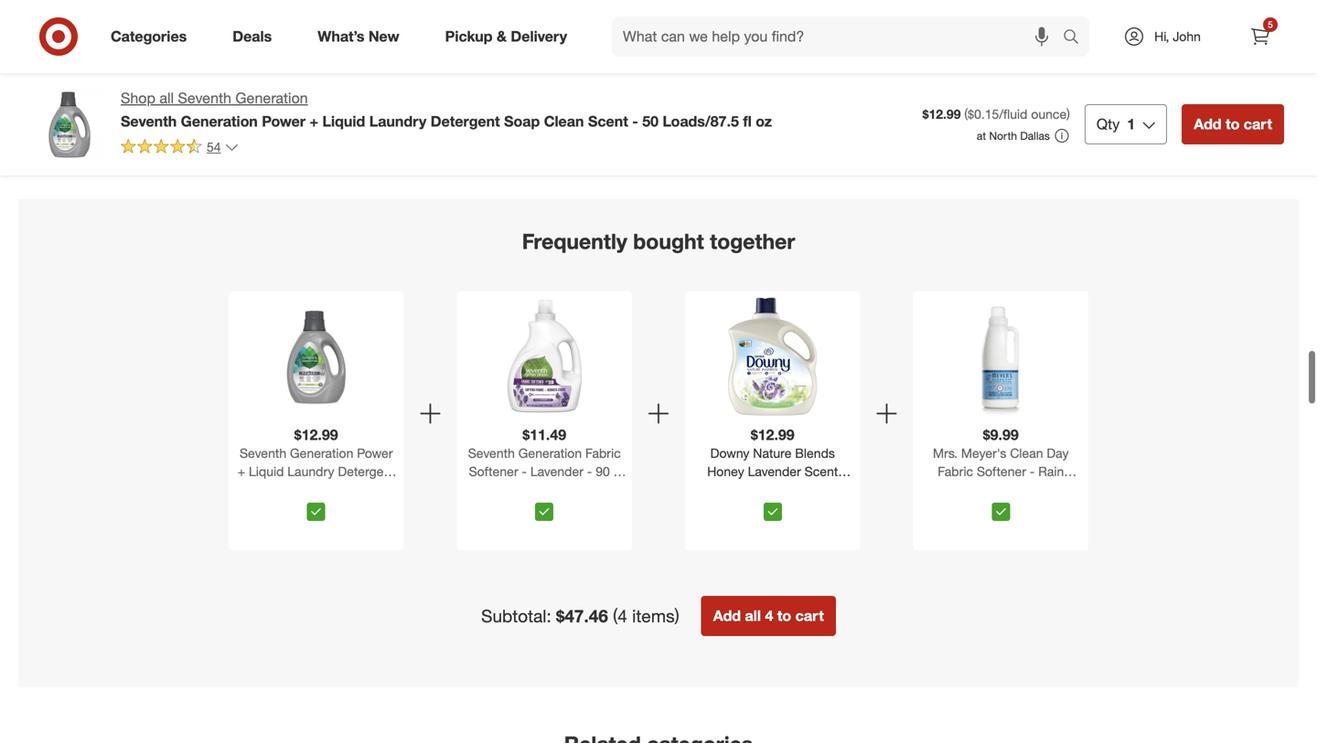 Task type: describe. For each thing, give the bounding box(es) containing it.
50 inside the $12.99 seventh generation power + liquid laundry detergent soap clean scent - 50 loads/87.5 fl oz
[[367, 482, 381, 498]]

seventh generation power + liquid laundry detergent soap clean scent - 50 loads/87.5 fl oz image
[[254, 295, 378, 419]]

all for add
[[745, 607, 761, 625]]

add to cart down pickup
[[425, 64, 484, 78]]

delivery
[[511, 28, 567, 45]]

oz inside $11.49 seventh generation fabric softener - lavender - 90 fl oz
[[538, 482, 551, 498]]

pickup & delivery
[[445, 28, 567, 45]]

generation inside seventh generation liquid laundry detergent - free & clear - 90 fl oz add to cart
[[654, 14, 717, 30]]

fl inside the $12.99 seventh generation power + liquid laundry detergent soap clean scent - 50 loads/87.5 fl oz
[[338, 500, 345, 516]]

$12.99 ( $0.15 /fluid ounce )
[[923, 106, 1070, 122]]

add to cart down deals link on the top
[[239, 64, 298, 78]]

downy nature blends honey lavender scent liquid fabric conditioner and fabric softener - 111 fl oz image
[[711, 295, 835, 419]]

add to cart up image of seventh generation power + liquid laundry detergent soap clean scent - 50 loads/87.5 fl oz
[[52, 64, 111, 78]]

seventh inside 'seventh generation laundry packs fresh citrus - 42ct/29.6oz add to cart'
[[1163, 14, 1210, 30]]

loads/87.5 inside the $12.99 seventh generation power + liquid laundry detergent soap clean scent - 50 loads/87.5 fl oz
[[271, 500, 335, 516]]

together
[[710, 228, 795, 254]]

- inside 'seventh generation laundry packs fresh citrus - 42ct/29.6oz add to cart'
[[1201, 46, 1206, 62]]

90 inside $11.49 seventh generation fabric softener - lavender - 90 fl oz
[[596, 464, 610, 480]]

generation inside 'seventh generation laundry packs fresh citrus - 42ct/29.6oz add to cart'
[[1214, 14, 1277, 30]]

add inside button
[[713, 607, 741, 625]]

pickup & delivery link
[[430, 16, 590, 57]]

oz inside shop all seventh generation seventh generation power + liquid laundry detergent soap clean scent - 50 loads/87.5 fl oz
[[756, 112, 772, 130]]

clean inside shop all seventh generation seventh generation power + liquid laundry detergent soap clean scent - 50 loads/87.5 fl oz
[[544, 112, 584, 130]]

loads/87.5 inside shop all seventh generation seventh generation power + liquid laundry detergent soap clean scent - 50 loads/87.5 fl oz
[[663, 112, 739, 130]]

subtotal: $47.46 (4 items)
[[481, 606, 679, 627]]

meyer's
[[961, 446, 1007, 462]]

hi,
[[1154, 28, 1169, 44]]

cart inside button
[[795, 607, 824, 625]]

(
[[964, 106, 968, 122]]

$12.99 for $12.99 seventh generation power + liquid laundry detergent soap clean scent - 50 loads/87.5 fl oz
[[294, 426, 338, 444]]

cart inside 'seventh generation laundry packs fresh citrus - 42ct/29.6oz add to cart'
[[1209, 64, 1231, 78]]

clean inside $9.99 mrs. meyer's clean day fabric softener - rain water - 32 fl oz
[[1010, 446, 1043, 462]]

detergent inside the $12.99 seventh generation power + liquid laundry detergent soap clean scent - 50 loads/87.5 fl oz
[[338, 464, 395, 480]]

seventh generation fabric softener - lavender - 90 fl oz image
[[482, 295, 606, 419]]

laundry inside seventh generation liquid laundry detergent - free & clear - 90 fl oz add to cart
[[642, 30, 689, 46]]

what's new link
[[302, 16, 422, 57]]

soap inside the $12.99 seventh generation power + liquid laundry detergent soap clean scent - 50 loads/87.5 fl oz
[[251, 482, 281, 498]]

softener inside $11.49 seventh generation fabric softener - lavender - 90 fl oz
[[469, 464, 518, 480]]

dallas
[[1020, 129, 1050, 143]]

oz inside seventh generation liquid laundry detergent - free & clear - 90 fl oz add to cart
[[723, 46, 736, 62]]

to inside 'seventh generation laundry packs fresh citrus - 42ct/29.6oz add to cart'
[[1196, 64, 1206, 78]]

90 inside seventh generation liquid laundry detergent - free & clear - 90 fl oz add to cart
[[695, 46, 709, 62]]

clean inside the $12.99 seventh generation power + liquid laundry detergent soap clean scent - 50 loads/87.5 fl oz
[[285, 482, 318, 498]]

$0.15
[[968, 106, 999, 122]]

laundry inside shop all seventh generation seventh generation power + liquid laundry detergent soap clean scent - 50 loads/87.5 fl oz
[[369, 112, 427, 130]]

fl inside shop all seventh generation seventh generation power + liquid laundry detergent soap clean scent - 50 loads/87.5 fl oz
[[743, 112, 752, 130]]

liquid inside shop all seventh generation seventh generation power + liquid laundry detergent soap clean scent - 50 loads/87.5 fl oz
[[322, 112, 365, 130]]

bought
[[633, 228, 704, 254]]

fl inside seventh generation liquid laundry detergent - free & clear - 90 fl oz add to cart
[[713, 46, 720, 62]]

add to cart up /fluid
[[985, 64, 1044, 78]]

to down 42ct/29.6oz
[[1226, 115, 1240, 133]]

to down pickup
[[449, 64, 460, 78]]

$12.99 for $12.99
[[751, 426, 795, 444]]

fabric inside $9.99 mrs. meyer's clean day fabric softener - rain water - 32 fl oz
[[938, 464, 973, 480]]

soap inside shop all seventh generation seventh generation power + liquid laundry detergent soap clean scent - 50 loads/87.5 fl oz
[[504, 112, 540, 130]]

liquid inside the $12.99 seventh generation power + liquid laundry detergent soap clean scent - 50 loads/87.5 fl oz
[[249, 464, 284, 480]]

qty
[[1097, 115, 1120, 133]]

seventh generation laundry packs fresh citrus - 42ct/29.6oz link
[[1163, 0, 1313, 62]]

add to cart down what can we help you find? suggestions appear below search box at the top of page
[[799, 64, 857, 78]]

shop all seventh generation seventh generation power + liquid laundry detergent soap clean scent - 50 loads/87.5 fl oz
[[121, 89, 772, 130]]

cart inside seventh generation liquid laundry detergent - free & clear - 90 fl oz add to cart
[[649, 64, 671, 78]]

add to cart down 42ct/29.6oz
[[1194, 115, 1272, 133]]

search
[[1055, 29, 1099, 47]]

mrs.
[[933, 446, 958, 462]]

water
[[958, 482, 991, 498]]

4
[[765, 607, 773, 625]]

/fluid
[[999, 106, 1028, 122]]

what's
[[318, 28, 364, 45]]

fl inside $11.49 seventh generation fabric softener - lavender - 90 fl oz
[[613, 464, 620, 480]]

add inside 'seventh generation laundry packs fresh citrus - 42ct/29.6oz add to cart'
[[1172, 64, 1193, 78]]

items)
[[632, 606, 679, 627]]

5
[[1268, 19, 1273, 30]]

shop
[[121, 89, 155, 107]]

john
[[1173, 28, 1201, 44]]

add all 4 to cart
[[713, 607, 824, 625]]

day
[[1047, 446, 1069, 462]]

rain
[[1038, 464, 1064, 480]]

scent inside shop all seventh generation seventh generation power + liquid laundry detergent soap clean scent - 50 loads/87.5 fl oz
[[588, 112, 628, 130]]

at
[[977, 129, 986, 143]]

- inside shop all seventh generation seventh generation power + liquid laundry detergent soap clean scent - 50 loads/87.5 fl oz
[[632, 112, 638, 130]]

$12.99 for $12.99 ( $0.15 /fluid ounce )
[[923, 106, 961, 122]]

to inside button
[[777, 607, 791, 625]]

to inside seventh generation liquid laundry detergent - free & clear - 90 fl oz add to cart
[[636, 64, 646, 78]]

at north dallas
[[977, 129, 1050, 143]]

packs
[[1214, 30, 1249, 46]]

seventh inside $11.49 seventh generation fabric softener - lavender - 90 fl oz
[[468, 446, 515, 462]]

detergent inside seventh generation liquid laundry detergent - free & clear - 90 fl oz add to cart
[[693, 30, 750, 46]]

ounce
[[1031, 106, 1067, 122]]

seventh generation liquid laundry detergent - free & clear - 90 fl oz add to cart
[[604, 14, 750, 78]]



Task type: vqa. For each thing, say whether or not it's contained in the screenshot.
50 to the bottom
yes



Task type: locate. For each thing, give the bounding box(es) containing it.
add to cart button
[[44, 57, 119, 86], [231, 57, 306, 86], [417, 57, 492, 86], [604, 57, 679, 86], [790, 57, 866, 86], [977, 57, 1052, 86], [1163, 57, 1239, 86], [1182, 104, 1284, 145]]

90 right clear
[[695, 46, 709, 62]]

2 vertical spatial clean
[[285, 482, 318, 498]]

&
[[497, 28, 507, 45], [641, 46, 649, 62]]

fabric
[[585, 446, 621, 462], [938, 464, 973, 480]]

2 horizontal spatial detergent
[[693, 30, 750, 46]]

liquid
[[604, 30, 639, 46], [322, 112, 365, 130], [249, 464, 284, 480]]

cart
[[90, 64, 111, 78], [276, 64, 298, 78], [463, 64, 484, 78], [649, 64, 671, 78], [836, 64, 857, 78], [1023, 64, 1044, 78], [1209, 64, 1231, 78], [1244, 115, 1272, 133], [795, 607, 824, 625]]

0 horizontal spatial liquid
[[249, 464, 284, 480]]

free
[[612, 46, 638, 62]]

2 vertical spatial detergent
[[338, 464, 395, 480]]

2 vertical spatial liquid
[[249, 464, 284, 480]]

clean
[[544, 112, 584, 130], [1010, 446, 1043, 462], [285, 482, 318, 498]]

scent
[[588, 112, 628, 130], [321, 482, 355, 498]]

1 vertical spatial 90
[[596, 464, 610, 480]]

0 horizontal spatial 90
[[596, 464, 610, 480]]

categories
[[111, 28, 187, 45]]

seventh generation fabric softener - lavender - 90 fl oz link
[[461, 445, 628, 498]]

$11.49 seventh generation fabric softener - lavender - 90 fl oz
[[468, 426, 621, 498]]

to right 4
[[777, 607, 791, 625]]

1 horizontal spatial 50
[[642, 112, 659, 130]]

softener up "32"
[[977, 464, 1026, 480]]

all inside shop all seventh generation seventh generation power + liquid laundry detergent soap clean scent - 50 loads/87.5 fl oz
[[160, 89, 174, 107]]

(4
[[613, 606, 627, 627]]

1 horizontal spatial loads/87.5
[[663, 112, 739, 130]]

deals link
[[217, 16, 295, 57]]

1 horizontal spatial clean
[[544, 112, 584, 130]]

1 horizontal spatial fabric
[[938, 464, 973, 480]]

0 vertical spatial 90
[[695, 46, 709, 62]]

mrs. meyer's clean day fabric softener - rain water - 32 fl oz link
[[917, 445, 1085, 498]]

laundry
[[642, 30, 689, 46], [1163, 30, 1210, 46], [369, 112, 427, 130], [287, 464, 334, 480]]

$12.99 inside the $12.99 seventh generation power + liquid laundry detergent soap clean scent - 50 loads/87.5 fl oz
[[294, 426, 338, 444]]

& right free
[[641, 46, 649, 62]]

+ inside shop all seventh generation seventh generation power + liquid laundry detergent soap clean scent - 50 loads/87.5 fl oz
[[310, 112, 318, 130]]

50 inside shop all seventh generation seventh generation power + liquid laundry detergent soap clean scent - 50 loads/87.5 fl oz
[[642, 112, 659, 130]]

frequently bought together
[[522, 228, 795, 254]]

loads/87.5
[[663, 112, 739, 130], [271, 500, 335, 516]]

0 horizontal spatial $12.99
[[294, 426, 338, 444]]

clear
[[653, 46, 683, 62]]

0 horizontal spatial clean
[[285, 482, 318, 498]]

detergent inside shop all seventh generation seventh generation power + liquid laundry detergent soap clean scent - 50 loads/87.5 fl oz
[[431, 112, 500, 130]]

power
[[262, 112, 306, 130], [357, 446, 393, 462]]

power inside shop all seventh generation seventh generation power + liquid laundry detergent soap clean scent - 50 loads/87.5 fl oz
[[262, 112, 306, 130]]

0 horizontal spatial &
[[497, 28, 507, 45]]

to down deals link on the top
[[263, 64, 273, 78]]

0 horizontal spatial all
[[160, 89, 174, 107]]

1 horizontal spatial scent
[[588, 112, 628, 130]]

2 horizontal spatial clean
[[1010, 446, 1043, 462]]

1 vertical spatial detergent
[[431, 112, 500, 130]]

0 vertical spatial scent
[[588, 112, 628, 130]]

hi, john
[[1154, 28, 1201, 44]]

softener inside $9.99 mrs. meyer's clean day fabric softener - rain water - 32 fl oz
[[977, 464, 1026, 480]]

+ inside the $12.99 seventh generation power + liquid laundry detergent soap clean scent - 50 loads/87.5 fl oz
[[238, 464, 245, 480]]

lavender
[[530, 464, 584, 480]]

soap
[[504, 112, 540, 130], [251, 482, 281, 498]]

1 vertical spatial clean
[[1010, 446, 1043, 462]]

50
[[642, 112, 659, 130], [367, 482, 381, 498]]

1 vertical spatial power
[[357, 446, 393, 462]]

0 vertical spatial clean
[[544, 112, 584, 130]]

None checkbox
[[307, 503, 325, 522], [535, 503, 554, 522], [307, 503, 325, 522], [535, 503, 554, 522]]

1 horizontal spatial +
[[310, 112, 318, 130]]

$12.99 down the downy nature blends honey lavender scent liquid fabric conditioner and fabric softener - 111 fl oz image
[[751, 426, 795, 444]]

1 horizontal spatial liquid
[[322, 112, 365, 130]]

to up image of seventh generation power + liquid laundry detergent soap clean scent - 50 loads/87.5 fl oz
[[76, 64, 87, 78]]

subtotal:
[[481, 606, 551, 627]]

1 vertical spatial soap
[[251, 482, 281, 498]]

0 horizontal spatial fabric
[[585, 446, 621, 462]]

0 horizontal spatial softener
[[469, 464, 518, 480]]

0 horizontal spatial detergent
[[338, 464, 395, 480]]

& inside seventh generation liquid laundry detergent - free & clear - 90 fl oz add to cart
[[641, 46, 649, 62]]

$12.99 seventh generation power + liquid laundry detergent soap clean scent - 50 loads/87.5 fl oz
[[238, 426, 395, 516]]

laundry inside the $12.99 seventh generation power + liquid laundry detergent soap clean scent - 50 loads/87.5 fl oz
[[287, 464, 334, 480]]

seventh generation laundry packs fresh citrus - 42ct/29.6oz add to cart
[[1163, 14, 1284, 78]]

seventh inside the $12.99 seventh generation power + liquid laundry detergent soap clean scent - 50 loads/87.5 fl oz
[[240, 446, 286, 462]]

0 vertical spatial fabric
[[585, 446, 621, 462]]

0 horizontal spatial 50
[[367, 482, 381, 498]]

$9.99
[[983, 426, 1019, 444]]

+
[[310, 112, 318, 130], [238, 464, 245, 480]]

oz
[[723, 46, 736, 62], [756, 112, 772, 130], [538, 482, 551, 498], [1031, 482, 1044, 498], [349, 500, 362, 516]]

add
[[52, 64, 73, 78], [239, 64, 260, 78], [425, 64, 446, 78], [612, 64, 633, 78], [799, 64, 819, 78], [985, 64, 1006, 78], [1172, 64, 1193, 78], [1194, 115, 1222, 133], [713, 607, 741, 625]]

detergent
[[693, 30, 750, 46], [431, 112, 500, 130], [338, 464, 395, 480]]

qty 1
[[1097, 115, 1135, 133]]

to down citrus
[[1196, 64, 1206, 78]]

0 horizontal spatial loads/87.5
[[271, 500, 335, 516]]

search button
[[1055, 16, 1099, 60]]

1 horizontal spatial all
[[745, 607, 761, 625]]

to
[[76, 64, 87, 78], [263, 64, 273, 78], [449, 64, 460, 78], [636, 64, 646, 78], [822, 64, 833, 78], [1009, 64, 1020, 78], [1196, 64, 1206, 78], [1226, 115, 1240, 133], [777, 607, 791, 625]]

1 horizontal spatial soap
[[504, 112, 540, 130]]

1 horizontal spatial $12.99
[[751, 426, 795, 444]]

90 right lavender
[[596, 464, 610, 480]]

0 vertical spatial +
[[310, 112, 318, 130]]

1 horizontal spatial detergent
[[431, 112, 500, 130]]

to up /fluid
[[1009, 64, 1020, 78]]

oz inside the $12.99 seventh generation power + liquid laundry detergent soap clean scent - 50 loads/87.5 fl oz
[[349, 500, 362, 516]]

0 vertical spatial liquid
[[604, 30, 639, 46]]

5 link
[[1240, 16, 1281, 57]]

1 horizontal spatial &
[[641, 46, 649, 62]]

to down what can we help you find? suggestions appear below search box at the top of page
[[822, 64, 833, 78]]

seventh generation liquid laundry detergent - free & clear - 90 fl oz link
[[604, 0, 754, 62]]

new
[[368, 28, 399, 45]]

softener left lavender
[[469, 464, 518, 480]]

scent inside the $12.99 seventh generation power + liquid laundry detergent soap clean scent - 50 loads/87.5 fl oz
[[321, 482, 355, 498]]

1 vertical spatial scent
[[321, 482, 355, 498]]

0 vertical spatial detergent
[[693, 30, 750, 46]]

north
[[989, 129, 1017, 143]]

$12.99
[[923, 106, 961, 122], [294, 426, 338, 444], [751, 426, 795, 444]]

all left 4
[[745, 607, 761, 625]]

to down free
[[636, 64, 646, 78]]

1 vertical spatial +
[[238, 464, 245, 480]]

fl inside $9.99 mrs. meyer's clean day fabric softener - rain water - 32 fl oz
[[1021, 482, 1027, 498]]

54
[[207, 139, 221, 155]]

54 link
[[121, 138, 239, 159]]

add all 4 to cart button
[[701, 597, 836, 637]]

add inside seventh generation liquid laundry detergent - free & clear - 90 fl oz add to cart
[[612, 64, 633, 78]]

1
[[1127, 115, 1135, 133]]

1 horizontal spatial power
[[357, 446, 393, 462]]

1 softener from the left
[[469, 464, 518, 480]]

generation inside the $12.99 seventh generation power + liquid laundry detergent soap clean scent - 50 loads/87.5 fl oz
[[290, 446, 353, 462]]

what's new
[[318, 28, 399, 45]]

image of seventh generation power + liquid laundry detergent soap clean scent - 50 loads/87.5 fl oz image
[[33, 88, 106, 161]]

1 vertical spatial 50
[[367, 482, 381, 498]]

& right pickup
[[497, 28, 507, 45]]

citrus
[[1163, 46, 1198, 62]]

What can we help you find? suggestions appear below search field
[[612, 16, 1067, 57]]

pickup
[[445, 28, 493, 45]]

categories link
[[95, 16, 210, 57]]

0 vertical spatial all
[[160, 89, 174, 107]]

0 horizontal spatial scent
[[321, 482, 355, 498]]

None checkbox
[[764, 503, 782, 522], [992, 503, 1010, 522], [764, 503, 782, 522], [992, 503, 1010, 522]]

0 horizontal spatial soap
[[251, 482, 281, 498]]

- inside the $12.99 seventh generation power + liquid laundry detergent soap clean scent - 50 loads/87.5 fl oz
[[359, 482, 364, 498]]

42ct/29.6oz
[[1210, 46, 1277, 62]]

seventh
[[604, 14, 650, 30], [1163, 14, 1210, 30], [178, 89, 231, 107], [121, 112, 177, 130], [240, 446, 286, 462], [468, 446, 515, 462]]

1 horizontal spatial 90
[[695, 46, 709, 62]]

frequently
[[522, 228, 627, 254]]

all
[[160, 89, 174, 107], [745, 607, 761, 625]]

1 vertical spatial loads/87.5
[[271, 500, 335, 516]]

1 vertical spatial fabric
[[938, 464, 973, 480]]

0 vertical spatial 50
[[642, 112, 659, 130]]

$47.46
[[556, 606, 608, 627]]

-
[[604, 46, 609, 62], [687, 46, 692, 62], [1201, 46, 1206, 62], [632, 112, 638, 130], [522, 464, 527, 480], [587, 464, 592, 480], [1030, 464, 1035, 480], [359, 482, 364, 498], [994, 482, 999, 498]]

all right shop
[[160, 89, 174, 107]]

power inside the $12.99 seventh generation power + liquid laundry detergent soap clean scent - 50 loads/87.5 fl oz
[[357, 446, 393, 462]]

1 horizontal spatial softener
[[977, 464, 1026, 480]]

0 horizontal spatial +
[[238, 464, 245, 480]]

oz inside $9.99 mrs. meyer's clean day fabric softener - rain water - 32 fl oz
[[1031, 482, 1044, 498]]

$12.99 left (
[[923, 106, 961, 122]]

$9.99 mrs. meyer's clean day fabric softener - rain water - 32 fl oz
[[933, 426, 1069, 498]]

$11.49
[[523, 426, 566, 444]]

deals
[[233, 28, 272, 45]]

fl
[[713, 46, 720, 62], [743, 112, 752, 130], [613, 464, 620, 480], [1021, 482, 1027, 498], [338, 500, 345, 516]]

generation inside $11.49 seventh generation fabric softener - lavender - 90 fl oz
[[518, 446, 582, 462]]

0 horizontal spatial power
[[262, 112, 306, 130]]

90
[[695, 46, 709, 62], [596, 464, 610, 480]]

softener
[[469, 464, 518, 480], [977, 464, 1026, 480]]

all for shop
[[160, 89, 174, 107]]

seventh inside seventh generation liquid laundry detergent - free & clear - 90 fl oz add to cart
[[604, 14, 650, 30]]

0 vertical spatial loads/87.5
[[663, 112, 739, 130]]

mrs. meyer's clean day fabric softener - rain water - 32 fl oz image
[[939, 295, 1063, 419]]

2 softener from the left
[[977, 464, 1026, 480]]

fabric inside $11.49 seventh generation fabric softener - lavender - 90 fl oz
[[585, 446, 621, 462]]

2 horizontal spatial $12.99
[[923, 106, 961, 122]]

generation
[[654, 14, 717, 30], [1214, 14, 1277, 30], [235, 89, 308, 107], [181, 112, 258, 130], [290, 446, 353, 462], [518, 446, 582, 462]]

liquid inside seventh generation liquid laundry detergent - free & clear - 90 fl oz add to cart
[[604, 30, 639, 46]]

0 vertical spatial power
[[262, 112, 306, 130]]

fresh
[[1252, 30, 1284, 46]]

0 vertical spatial soap
[[504, 112, 540, 130]]

1 vertical spatial all
[[745, 607, 761, 625]]

add to cart
[[52, 64, 111, 78], [239, 64, 298, 78], [425, 64, 484, 78], [799, 64, 857, 78], [985, 64, 1044, 78], [1194, 115, 1272, 133]]

seventh generation power + liquid laundry detergent soap clean scent - 50 loads/87.5 fl oz link
[[232, 445, 400, 516]]

2 horizontal spatial liquid
[[604, 30, 639, 46]]

1 vertical spatial liquid
[[322, 112, 365, 130]]

laundry inside 'seventh generation laundry packs fresh citrus - 42ct/29.6oz add to cart'
[[1163, 30, 1210, 46]]

)
[[1067, 106, 1070, 122]]

32
[[1003, 482, 1017, 498]]

all inside button
[[745, 607, 761, 625]]

$12.99 up seventh generation power + liquid laundry detergent soap clean scent - 50 loads/87.5 fl oz link on the bottom left of the page
[[294, 426, 338, 444]]



